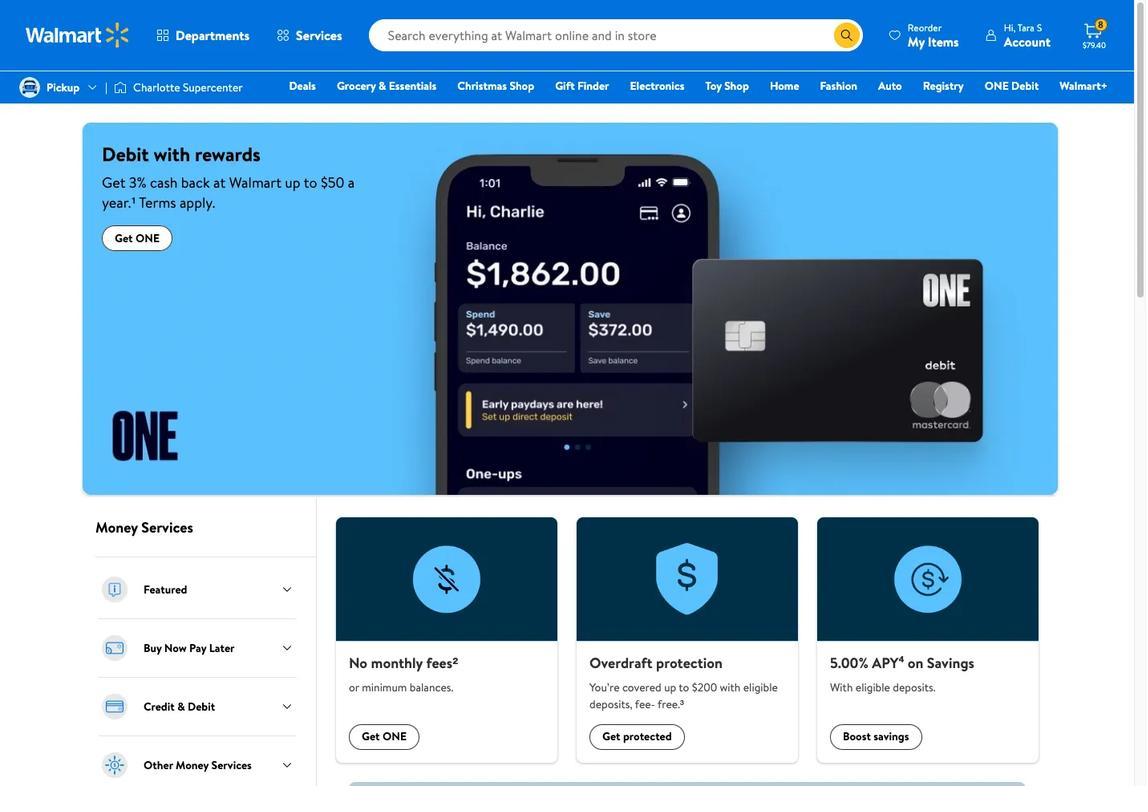 Task type: vqa. For each thing, say whether or not it's contained in the screenshot.


Task type: describe. For each thing, give the bounding box(es) containing it.
on
[[908, 653, 924, 673]]

walmart+
[[1060, 78, 1108, 94]]

shop for christmas shop
[[510, 78, 534, 94]]

pickup
[[47, 79, 80, 95]]

fee-
[[635, 696, 655, 712]]

services inside 'dropdown button'
[[296, 26, 342, 44]]

get one button inside no monthly fees² list item
[[349, 724, 419, 750]]

savings
[[874, 729, 909, 745]]

terms
[[139, 193, 176, 213]]

get inside button
[[602, 729, 621, 745]]

overdraft
[[590, 653, 653, 673]]

items
[[928, 32, 959, 50]]

debit inside debit with rewards get 3% cash back at walmart up to $50 a year.¹ terms apply.
[[102, 140, 149, 168]]

gift finder
[[555, 78, 609, 94]]

finder
[[578, 78, 609, 94]]

electronics
[[630, 78, 685, 94]]

deals
[[289, 78, 316, 94]]

1 vertical spatial money
[[176, 757, 209, 773]]

toy
[[705, 78, 722, 94]]

$79.40
[[1083, 39, 1106, 51]]

no monthly fees superscript two. or minimum balances. get one. image
[[336, 517, 557, 642]]

buy now pay later
[[144, 640, 235, 656]]

apy⁴
[[872, 653, 904, 673]]

grocery & essentials
[[337, 78, 437, 94]]

fashion link
[[813, 77, 865, 95]]

essentials
[[389, 78, 437, 94]]

get protected button
[[590, 724, 685, 750]]

buy now pay later image
[[99, 632, 131, 664]]

hi, tara s account
[[1004, 20, 1051, 50]]

deposits.
[[893, 679, 936, 695]]

my
[[908, 32, 925, 50]]

toy shop
[[705, 78, 749, 94]]

services button
[[263, 16, 356, 55]]

money services
[[95, 517, 193, 537]]

rewards
[[195, 140, 261, 168]]

later
[[209, 640, 235, 656]]

get inside debit with rewards get 3% cash back at walmart up to $50 a year.¹ terms apply.
[[102, 172, 126, 193]]

5.00% apy⁴ on savings with eligible deposits.
[[830, 653, 975, 695]]

get one inside no monthly fees² list item
[[362, 729, 407, 745]]

featured
[[144, 581, 187, 598]]

with inside overdraft protection you're covered up to $200 with eligible deposits, fee- free.³
[[720, 679, 741, 695]]

overdraft protection you're covered up to $200 with eligible deposits, fee- free.³
[[590, 653, 778, 712]]

or
[[349, 679, 359, 695]]

you're
[[590, 679, 620, 695]]

cash
[[150, 172, 178, 193]]

boost savings button
[[830, 724, 922, 750]]

Walmart Site-Wide search field
[[369, 19, 863, 51]]

s
[[1037, 20, 1042, 34]]

other money services image
[[99, 749, 131, 781]]

pay
[[189, 640, 206, 656]]

list containing no monthly fees²
[[326, 517, 1048, 762]]

fees²
[[426, 653, 458, 673]]

protected
[[623, 729, 672, 745]]

0 horizontal spatial services
[[141, 517, 193, 537]]

8
[[1098, 18, 1104, 31]]

charlotte
[[133, 79, 180, 95]]

home link
[[763, 77, 807, 95]]

featured image
[[99, 573, 131, 606]]

0 vertical spatial get one
[[115, 230, 160, 246]]

minimum
[[362, 679, 407, 695]]

deposits,
[[590, 696, 633, 712]]

credit & debit image
[[99, 691, 131, 723]]

a
[[348, 172, 355, 193]]

0 vertical spatial money
[[95, 517, 138, 537]]

protection
[[656, 653, 723, 673]]

other money services
[[144, 757, 252, 773]]

no monthly fees² or minimum balances.
[[349, 653, 458, 695]]

account
[[1004, 32, 1051, 50]]

buy
[[144, 640, 162, 656]]

shop for toy shop
[[724, 78, 749, 94]]

to inside overdraft protection you're covered up to $200 with eligible deposits, fee- free.³
[[679, 679, 689, 695]]

fashion
[[820, 78, 857, 94]]

debit with rewards get 3% cash back at walmart up to $50 a year.¹ terms apply.
[[102, 140, 355, 213]]

5.00% apy⁴ on savings list item
[[808, 517, 1048, 762]]

deals link
[[282, 77, 323, 95]]

other
[[144, 757, 173, 773]]

hi,
[[1004, 20, 1016, 34]]

boost
[[843, 729, 871, 745]]



Task type: locate. For each thing, give the bounding box(es) containing it.
1 horizontal spatial with
[[720, 679, 741, 695]]

walmart image
[[26, 22, 130, 48]]

back
[[181, 172, 210, 193]]

services up featured
[[141, 517, 193, 537]]

1 vertical spatial with
[[720, 679, 741, 695]]

balances.
[[410, 679, 453, 695]]

list
[[326, 517, 1048, 762]]

2 eligible from the left
[[856, 679, 890, 695]]

grocery & essentials link
[[330, 77, 444, 95]]

christmas
[[457, 78, 507, 94]]

to inside debit with rewards get 3% cash back at walmart up to $50 a year.¹ terms apply.
[[304, 172, 317, 193]]

2 shop from the left
[[724, 78, 749, 94]]

apply.
[[180, 193, 215, 213]]

with inside debit with rewards get 3% cash back at walmart up to $50 a year.¹ terms apply.
[[154, 140, 190, 168]]

one right registry link
[[985, 78, 1009, 94]]

eligible right $200
[[743, 679, 778, 695]]

& right grocery
[[379, 78, 386, 94]]

with
[[154, 140, 190, 168], [720, 679, 741, 695]]

up up free.³
[[664, 679, 676, 695]]

&
[[379, 78, 386, 94], [177, 699, 185, 715]]

registry
[[923, 78, 964, 94]]

services up deals link
[[296, 26, 342, 44]]

toy shop link
[[698, 77, 756, 95]]

up
[[285, 172, 301, 193], [664, 679, 676, 695]]

eligible down apy⁴
[[856, 679, 890, 695]]

get one button
[[102, 225, 172, 251], [349, 724, 419, 750]]

1 vertical spatial services
[[141, 517, 193, 537]]

 image
[[19, 77, 40, 98]]

departments
[[176, 26, 250, 44]]

get down the deposits,
[[602, 729, 621, 745]]

0 horizontal spatial with
[[154, 140, 190, 168]]

 image
[[114, 79, 127, 95]]

2 vertical spatial debit
[[188, 699, 215, 715]]

1 horizontal spatial get one button
[[349, 724, 419, 750]]

1 horizontal spatial debit
[[188, 699, 215, 715]]

savings
[[927, 653, 975, 673]]

one
[[985, 78, 1009, 94], [136, 230, 160, 246], [383, 729, 407, 745]]

2 vertical spatial one
[[383, 729, 407, 745]]

money right the "other"
[[176, 757, 209, 773]]

0 vertical spatial &
[[379, 78, 386, 94]]

one debit link
[[978, 77, 1046, 95]]

1 horizontal spatial get one
[[362, 729, 407, 745]]

1 vertical spatial debit
[[102, 140, 149, 168]]

get down year.¹ at the top left of page
[[115, 230, 133, 246]]

one inside no monthly fees² list item
[[383, 729, 407, 745]]

tara
[[1018, 20, 1035, 34]]

0 vertical spatial one
[[985, 78, 1009, 94]]

0 horizontal spatial get one button
[[102, 225, 172, 251]]

1 vertical spatial up
[[664, 679, 676, 695]]

overdraft protection. you're covered up to two hundred dollars with direct deposit, fee-free. superscript three. get protected. image
[[577, 517, 798, 642]]

eligible inside 5.00% apy⁴ on savings with eligible deposits.
[[856, 679, 890, 695]]

registry link
[[916, 77, 971, 95]]

1 vertical spatial get one
[[362, 729, 407, 745]]

shop right christmas
[[510, 78, 534, 94]]

& right credit
[[177, 699, 185, 715]]

get left 3%
[[102, 172, 126, 193]]

0 vertical spatial up
[[285, 172, 301, 193]]

1 horizontal spatial eligible
[[856, 679, 890, 695]]

reorder
[[908, 20, 942, 34]]

with up 'cash'
[[154, 140, 190, 168]]

search icon image
[[841, 29, 853, 42]]

5.00% apy superscript four on savings. with eligible deposits. boost savings. image
[[817, 517, 1039, 642]]

charlotte supercenter
[[133, 79, 243, 95]]

0 vertical spatial with
[[154, 140, 190, 168]]

1 horizontal spatial to
[[679, 679, 689, 695]]

up inside overdraft protection you're covered up to $200 with eligible deposits, fee- free.³
[[664, 679, 676, 695]]

reorder my items
[[908, 20, 959, 50]]

2 horizontal spatial debit
[[1012, 78, 1039, 94]]

1 horizontal spatial one
[[383, 729, 407, 745]]

0 horizontal spatial one
[[136, 230, 160, 246]]

Search search field
[[369, 19, 863, 51]]

debit down account
[[1012, 78, 1039, 94]]

money up featured icon
[[95, 517, 138, 537]]

debit
[[1012, 78, 1039, 94], [102, 140, 149, 168], [188, 699, 215, 715]]

one down terms
[[136, 230, 160, 246]]

5.00%
[[830, 653, 869, 673]]

debit with rewards. get three percent cash back at walmart up to fifty dollars a year¹. terms apply. get one. image
[[83, 123, 1058, 495]]

1 horizontal spatial up
[[664, 679, 676, 695]]

1 horizontal spatial money
[[176, 757, 209, 773]]

one for get one button inside the no monthly fees² list item
[[383, 729, 407, 745]]

debit right credit
[[188, 699, 215, 715]]

up inside debit with rewards get 3% cash back at walmart up to $50 a year.¹ terms apply.
[[285, 172, 301, 193]]

0 vertical spatial services
[[296, 26, 342, 44]]

covered
[[622, 679, 662, 695]]

christmas shop
[[457, 78, 534, 94]]

2 horizontal spatial one
[[985, 78, 1009, 94]]

year.¹
[[102, 193, 136, 213]]

services right the "other"
[[211, 757, 252, 773]]

get protected
[[602, 729, 672, 745]]

no
[[349, 653, 368, 673]]

walmart
[[229, 172, 282, 193]]

credit
[[144, 699, 175, 715]]

& for credit
[[177, 699, 185, 715]]

money
[[95, 517, 138, 537], [176, 757, 209, 773]]

1 shop from the left
[[510, 78, 534, 94]]

one for the topmost get one button
[[136, 230, 160, 246]]

$50
[[321, 172, 345, 193]]

auto link
[[871, 77, 909, 95]]

get one down year.¹ at the top left of page
[[115, 230, 160, 246]]

0 vertical spatial to
[[304, 172, 317, 193]]

0 horizontal spatial up
[[285, 172, 301, 193]]

debit up 3%
[[102, 140, 149, 168]]

up right walmart
[[285, 172, 301, 193]]

monthly
[[371, 653, 423, 673]]

to left $50
[[304, 172, 317, 193]]

get one
[[115, 230, 160, 246], [362, 729, 407, 745]]

free.³
[[658, 696, 684, 712]]

boost savings
[[843, 729, 909, 745]]

overdraft protection list item
[[567, 517, 808, 762]]

credit & debit
[[144, 699, 215, 715]]

auto
[[878, 78, 902, 94]]

gift finder link
[[548, 77, 616, 95]]

shop right 'toy'
[[724, 78, 749, 94]]

1 horizontal spatial shop
[[724, 78, 749, 94]]

1 horizontal spatial &
[[379, 78, 386, 94]]

0 horizontal spatial money
[[95, 517, 138, 537]]

walmart+ link
[[1053, 77, 1115, 95]]

now
[[164, 640, 187, 656]]

supercenter
[[183, 79, 243, 95]]

no monthly fees² list item
[[326, 517, 567, 762]]

1 vertical spatial one
[[136, 230, 160, 246]]

0 horizontal spatial &
[[177, 699, 185, 715]]

0 vertical spatial get one button
[[102, 225, 172, 251]]

eligible inside overdraft protection you're covered up to $200 with eligible deposits, fee- free.³
[[743, 679, 778, 695]]

2 horizontal spatial services
[[296, 26, 342, 44]]

get down minimum
[[362, 729, 380, 745]]

0 horizontal spatial shop
[[510, 78, 534, 94]]

1 horizontal spatial services
[[211, 757, 252, 773]]

0 horizontal spatial get one
[[115, 230, 160, 246]]

home
[[770, 78, 799, 94]]

$200
[[692, 679, 717, 695]]

get one button down minimum
[[349, 724, 419, 750]]

0 horizontal spatial debit
[[102, 140, 149, 168]]

0 horizontal spatial eligible
[[743, 679, 778, 695]]

electronics link
[[623, 77, 692, 95]]

get one button down year.¹ at the top left of page
[[102, 225, 172, 251]]

1 vertical spatial to
[[679, 679, 689, 695]]

8 $79.40
[[1083, 18, 1106, 51]]

1 eligible from the left
[[743, 679, 778, 695]]

grocery
[[337, 78, 376, 94]]

with
[[830, 679, 853, 695]]

one debit
[[985, 78, 1039, 94]]

get
[[102, 172, 126, 193], [115, 230, 133, 246], [362, 729, 380, 745], [602, 729, 621, 745]]

gift
[[555, 78, 575, 94]]

departments button
[[143, 16, 263, 55]]

get one down minimum
[[362, 729, 407, 745]]

3%
[[129, 172, 146, 193]]

1 vertical spatial get one button
[[349, 724, 419, 750]]

0 vertical spatial debit
[[1012, 78, 1039, 94]]

to
[[304, 172, 317, 193], [679, 679, 689, 695]]

to left $200
[[679, 679, 689, 695]]

1 vertical spatial &
[[177, 699, 185, 715]]

with right $200
[[720, 679, 741, 695]]

|
[[105, 79, 108, 95]]

one down minimum
[[383, 729, 407, 745]]

2 vertical spatial services
[[211, 757, 252, 773]]

at
[[213, 172, 226, 193]]

christmas shop link
[[450, 77, 542, 95]]

get inside no monthly fees² list item
[[362, 729, 380, 745]]

0 horizontal spatial to
[[304, 172, 317, 193]]

& for grocery
[[379, 78, 386, 94]]



